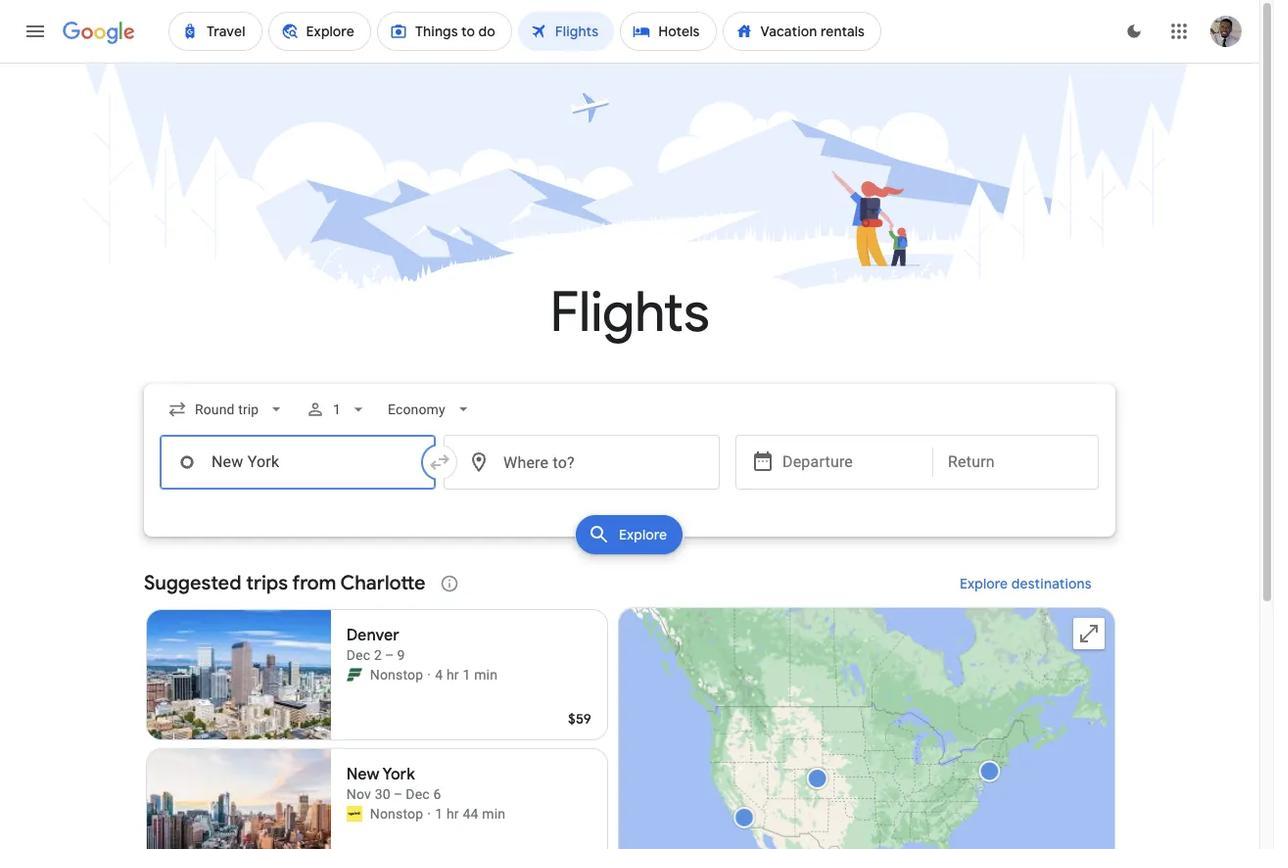 Task type: locate. For each thing, give the bounding box(es) containing it.
0 vertical spatial nonstop
[[370, 667, 424, 683]]

1 hr from the top
[[447, 667, 459, 683]]

hr
[[447, 667, 459, 683], [447, 807, 459, 822]]

Where to? text field
[[444, 435, 720, 490]]

2 – 9
[[374, 648, 405, 663]]

explore
[[620, 526, 668, 544], [961, 575, 1009, 593]]

explore inside button
[[961, 575, 1009, 593]]

6
[[434, 787, 442, 803]]

from
[[292, 571, 336, 596]]

denver
[[347, 626, 400, 646]]

new
[[347, 765, 380, 785]]

nonstop
[[370, 667, 424, 683], [370, 807, 424, 822]]

min
[[474, 667, 498, 683], [482, 807, 506, 822]]

2 hr from the top
[[447, 807, 459, 822]]

hr left 44
[[447, 807, 459, 822]]

explore inside button
[[620, 526, 668, 544]]

2 nonstop from the top
[[370, 807, 424, 822]]

1 vertical spatial 1
[[463, 667, 471, 683]]

min right 44
[[482, 807, 506, 822]]

0 vertical spatial min
[[474, 667, 498, 683]]

1
[[333, 402, 341, 417], [463, 667, 471, 683], [435, 807, 443, 822]]

dec
[[347, 648, 371, 663]]

change appearance image
[[1111, 8, 1158, 55]]

59 US dollars text field
[[568, 711, 592, 728]]

 image inside suggested trips from charlotte region
[[428, 805, 431, 824]]

hr right 4
[[447, 667, 459, 683]]

1 for 1 hr 44 min
[[435, 807, 443, 822]]

1 hr 44 min
[[435, 807, 506, 822]]

None field
[[160, 392, 294, 427], [381, 392, 481, 427], [160, 392, 294, 427], [381, 392, 481, 427]]

1 vertical spatial hr
[[447, 807, 459, 822]]

0 vertical spatial 1
[[333, 402, 341, 417]]

min right 4
[[474, 667, 498, 683]]

explore for explore
[[620, 526, 668, 544]]

1 inside popup button
[[333, 402, 341, 417]]

1 vertical spatial nonstop
[[370, 807, 424, 822]]

explore left destinations
[[961, 575, 1009, 593]]

0 vertical spatial hr
[[447, 667, 459, 683]]

nonstop for dec
[[370, 667, 424, 683]]

1 nonstop from the top
[[370, 667, 424, 683]]

0 horizontal spatial 1
[[333, 402, 341, 417]]

explore down where to? text box
[[620, 526, 668, 544]]

$59
[[568, 711, 592, 728]]

1 horizontal spatial explore
[[961, 575, 1009, 593]]

1 button
[[298, 386, 377, 433]]

0 vertical spatial explore
[[620, 526, 668, 544]]

hr for new york
[[447, 807, 459, 822]]

frontier image
[[347, 667, 362, 683]]

2 horizontal spatial 1
[[463, 667, 471, 683]]

nonstop down 30 – dec
[[370, 807, 424, 822]]

0 horizontal spatial explore
[[620, 526, 668, 544]]

None text field
[[160, 435, 436, 490]]

2 vertical spatial 1
[[435, 807, 443, 822]]

nonstop down 2 – 9
[[370, 667, 424, 683]]

1 vertical spatial min
[[482, 807, 506, 822]]

1 vertical spatial explore
[[961, 575, 1009, 593]]

1 horizontal spatial 1
[[435, 807, 443, 822]]

 image
[[428, 665, 431, 685]]

min for denver
[[474, 667, 498, 683]]

 image
[[428, 805, 431, 824]]

spirit image
[[347, 807, 362, 822]]



Task type: vqa. For each thing, say whether or not it's contained in the screenshot.
 Hotels
no



Task type: describe. For each thing, give the bounding box(es) containing it.
1 for 1
[[333, 402, 341, 417]]

4 hr 1 min
[[435, 667, 498, 683]]

44
[[463, 807, 479, 822]]

30 – dec
[[375, 787, 430, 803]]

denver dec 2 – 9
[[347, 626, 405, 663]]

flights
[[550, 278, 710, 348]]

charlotte
[[341, 571, 426, 596]]

destinations
[[1012, 575, 1093, 593]]

new york nov 30 – dec 6
[[347, 765, 442, 803]]

nonstop for york
[[370, 807, 424, 822]]

explore destinations button
[[937, 561, 1116, 608]]

explore button
[[577, 515, 684, 555]]

explore destinations
[[961, 575, 1093, 593]]

suggested trips from charlotte region
[[144, 561, 1116, 850]]

Flight search field
[[128, 384, 1132, 561]]

nov
[[347, 787, 371, 803]]

york
[[383, 765, 415, 785]]

suggested
[[144, 571, 242, 596]]

suggested trips from charlotte
[[144, 571, 426, 596]]

explore for explore destinations
[[961, 575, 1009, 593]]

Departure text field
[[783, 436, 918, 489]]

4
[[435, 667, 443, 683]]

min for new york
[[482, 807, 506, 822]]

main menu image
[[24, 20, 47, 43]]

Return text field
[[949, 436, 1084, 489]]

trips
[[246, 571, 288, 596]]

hr for denver
[[447, 667, 459, 683]]



